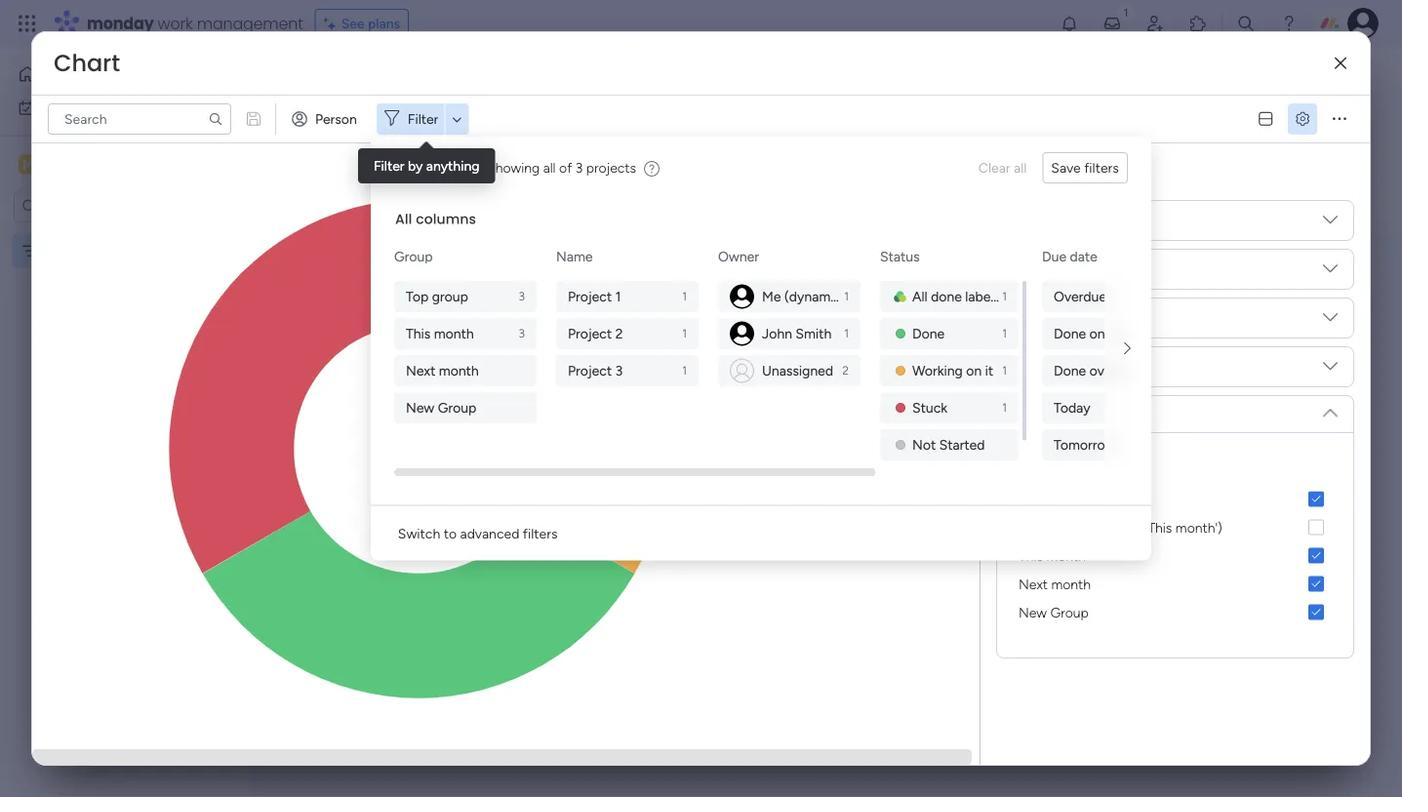 Task type: locate. For each thing, give the bounding box(es) containing it.
option
[[0, 233, 249, 237]]

values
[[1013, 310, 1053, 326]]

0 vertical spatial top
[[406, 288, 429, 305]]

dapulse dropdown down arrow image
[[1324, 310, 1338, 332], [1324, 359, 1338, 381], [1324, 398, 1338, 420]]

working for working on it
[[912, 363, 963, 379]]

1 horizontal spatial this
[[1019, 548, 1043, 564]]

0 vertical spatial it
[[985, 363, 994, 379]]

1 horizontal spatial next month
[[1019, 576, 1091, 592]]

: up not
[[915, 416, 919, 432]]

group
[[432, 288, 468, 305], [1045, 519, 1081, 536]]

new group option
[[1013, 598, 1338, 627]]

all for all done labels
[[912, 288, 928, 305]]

it inside status group
[[985, 363, 994, 379]]

my down home
[[43, 100, 62, 116]]

1 vertical spatial my
[[46, 243, 65, 259]]

group inside group
[[438, 400, 476, 416]]

work right 'monday'
[[158, 12, 193, 34]]

new group
[[406, 400, 476, 416], [1019, 604, 1089, 621]]

project up project 2
[[568, 288, 612, 305]]

my first board down tomorrow
[[1017, 459, 1102, 475]]

arrow down image
[[445, 107, 469, 131], [806, 114, 829, 138]]

top down all groups
[[1019, 519, 1041, 536]]

new inside "option"
[[1019, 604, 1047, 621]]

: up stuck : 33.3%
[[868, 450, 871, 467]]

person right "search" "field"
[[678, 118, 720, 134]]

first up all groups
[[1039, 459, 1064, 475]]

0 vertical spatial stuck
[[912, 400, 948, 416]]

apps image
[[1189, 14, 1208, 33]]

0 vertical spatial more dots image
[[1333, 112, 1347, 126]]

33.3%
[[922, 416, 957, 432], [874, 450, 910, 467], [877, 484, 912, 501]]

add
[[464, 118, 490, 134]]

1 horizontal spatial new group
[[1019, 604, 1089, 621]]

0 vertical spatial dapulse dropdown down arrow image
[[1324, 310, 1338, 332]]

1 horizontal spatial chart
[[321, 260, 371, 285]]

0 horizontal spatial new
[[304, 118, 332, 134]]

help image
[[1280, 14, 1299, 33]]

1 horizontal spatial on
[[966, 363, 982, 379]]

more dots image up me (dynamic)
[[785, 266, 798, 280]]

this month
[[406, 326, 474, 342], [1019, 548, 1086, 564]]

done
[[912, 326, 945, 342], [1054, 326, 1086, 342], [1054, 363, 1086, 379]]

0 vertical spatial john smith image
[[730, 285, 754, 309]]

filters right by
[[439, 159, 479, 177]]

1
[[615, 288, 621, 305], [682, 289, 687, 304], [844, 289, 849, 304], [1002, 289, 1007, 304], [682, 326, 687, 341], [844, 326, 849, 341], [1002, 326, 1007, 341], [682, 364, 687, 378], [1002, 364, 1007, 378], [1002, 401, 1007, 415]]

1 john smith image from the top
[[730, 285, 754, 309]]

my first board element
[[1013, 485, 1338, 513], [1013, 513, 1338, 542]]

filter button
[[377, 103, 469, 135], [737, 111, 829, 142]]

board down search in workspace field
[[96, 243, 131, 259]]

select product image
[[18, 14, 37, 33]]

2 my first board element from the top
[[1013, 513, 1338, 542]]

1 horizontal spatial 2
[[843, 364, 849, 378]]

person button
[[284, 103, 369, 135], [647, 111, 731, 142]]

this
[[406, 326, 431, 342], [1019, 548, 1043, 564]]

month inside "option"
[[1052, 576, 1091, 592]]

(currently
[[1084, 519, 1142, 536]]

next month
[[406, 363, 479, 379], [1019, 576, 1091, 592]]

main workspace
[[45, 155, 160, 174]]

all inside my first board element
[[1019, 491, 1034, 508]]

filter for arrow down icon related to rightmost filter popup button
[[768, 118, 799, 134]]

: down : 33.3%
[[870, 484, 873, 501]]

my first board group containing my first board
[[1013, 457, 1338, 627]]

all down my first board heading
[[1019, 491, 1034, 508]]

next down top group
[[406, 363, 435, 379]]

1 vertical spatial work
[[65, 100, 95, 116]]

dapulse dropdown down arrow image for groups
[[1324, 398, 1338, 420]]

all left columns
[[395, 210, 412, 229]]

arrow down image for filter popup button to the left
[[445, 107, 469, 131]]

1 horizontal spatial group
[[438, 400, 476, 416]]

1 vertical spatial groups
[[1037, 491, 1079, 508]]

0 vertical spatial first
[[68, 243, 92, 259]]

working
[[912, 363, 963, 379], [836, 416, 885, 432]]

1 vertical spatial new group
[[1019, 604, 1089, 621]]

1 horizontal spatial group
[[1045, 519, 1081, 536]]

1 vertical spatial this
[[1019, 548, 1043, 564]]

more dots image inside chart main content
[[785, 266, 798, 280]]

0 vertical spatial next month
[[406, 363, 479, 379]]

it left more
[[985, 363, 994, 379]]

2 horizontal spatial group
[[1051, 604, 1089, 621]]

1 horizontal spatial stuck
[[912, 400, 948, 416]]

1 horizontal spatial all
[[912, 288, 928, 305]]

1 vertical spatial stuck
[[836, 484, 870, 501]]

labels
[[1013, 261, 1052, 278]]

filters inside switch to advanced filters button
[[523, 525, 558, 542]]

person for the left person popup button
[[315, 111, 357, 127]]

monday
[[87, 12, 154, 34]]

filters
[[439, 159, 479, 177], [1085, 160, 1119, 176], [523, 525, 558, 542]]

0 vertical spatial this month
[[406, 326, 474, 342]]

overdue
[[1090, 363, 1140, 379]]

person button down my first board click to edit element
[[284, 103, 369, 135]]

work inside button
[[65, 100, 95, 116]]

my first board element containing top group (currently 'this month')
[[1013, 513, 1338, 542]]

new group inside "option"
[[1019, 604, 1089, 621]]

2 vertical spatial group
[[1051, 604, 1089, 621]]

this month down all groups
[[1019, 548, 1086, 564]]

board inside heading
[[1067, 459, 1102, 475]]

project
[[335, 118, 380, 134], [568, 288, 612, 305], [568, 326, 612, 342], [568, 363, 612, 379]]

3 right of
[[576, 160, 583, 176]]

2 vertical spatial all
[[1019, 491, 1034, 508]]

1 horizontal spatial filter
[[408, 111, 439, 127]]

top down all columns
[[406, 288, 429, 305]]

board down tomorrow
[[1067, 459, 1102, 475]]

on for working on it
[[966, 363, 982, 379]]

1 vertical spatial next
[[1019, 576, 1048, 592]]

1 horizontal spatial top
[[1019, 519, 1041, 536]]

done overdue
[[1054, 363, 1140, 379]]

more dots image
[[1333, 112, 1347, 126], [785, 266, 798, 280]]

projects
[[586, 160, 636, 176]]

due date
[[1042, 248, 1098, 265]]

0 vertical spatial this
[[406, 326, 431, 342]]

this month down top group
[[406, 326, 474, 342]]

top inside my first board element
[[1019, 519, 1041, 536]]

1 vertical spatial 33.3%
[[874, 450, 910, 467]]

Filter dashboard by text search field
[[48, 103, 231, 135]]

2 dapulse dropdown down arrow image from the top
[[1324, 262, 1338, 284]]

of
[[559, 160, 572, 176]]

invite members image
[[1146, 14, 1165, 33]]

1 vertical spatial working
[[836, 416, 885, 432]]

1 vertical spatial group
[[438, 400, 476, 416]]

2 horizontal spatial all
[[1019, 491, 1034, 508]]

project down project 1
[[568, 326, 612, 342]]

settings
[[1048, 359, 1097, 375]]

widget
[[493, 118, 536, 134]]

groups down my first board heading
[[1037, 491, 1079, 508]]

dapulse x slim image
[[1335, 56, 1347, 71]]

first
[[68, 243, 92, 259], [1039, 459, 1064, 475]]

groups up tomorrow
[[1064, 406, 1106, 423]]

on left more
[[966, 363, 982, 379]]

next inside group group
[[406, 363, 435, 379]]

this inside group group
[[406, 326, 431, 342]]

0 vertical spatial 33.3%
[[922, 416, 957, 432]]

1 vertical spatial board
[[1067, 459, 1102, 475]]

0 horizontal spatial board
[[96, 243, 131, 259]]

overdue
[[1054, 288, 1107, 305]]

1 horizontal spatial work
[[158, 12, 193, 34]]

3 down project 2
[[615, 363, 623, 379]]

0 vertical spatial new
[[304, 118, 332, 134]]

0 vertical spatial board
[[96, 243, 131, 259]]

1 vertical spatial it
[[907, 416, 915, 432]]

started
[[939, 437, 985, 453]]

0 vertical spatial on
[[1090, 326, 1105, 342]]

next
[[406, 363, 435, 379], [1019, 576, 1048, 592]]

workspace selection element
[[19, 153, 163, 178]]

0 horizontal spatial first
[[68, 243, 92, 259]]

all inside status group
[[912, 288, 928, 305]]

my down search in workspace field
[[46, 243, 65, 259]]

group for top group
[[432, 288, 468, 305]]

1 vertical spatial group
[[1045, 519, 1081, 536]]

next month down top group
[[406, 363, 479, 379]]

0 horizontal spatial next month
[[406, 363, 479, 379]]

0 vertical spatial my first board
[[46, 243, 131, 259]]

1 horizontal spatial this month
[[1019, 548, 1086, 564]]

me
[[762, 288, 781, 305]]

0 vertical spatial new group
[[406, 400, 476, 416]]

to
[[444, 525, 457, 542]]

new
[[304, 118, 332, 134], [406, 400, 434, 416], [1019, 604, 1047, 621]]

project left "angle down" "icon"
[[335, 118, 380, 134]]

done for done overdue
[[1054, 363, 1086, 379]]

done down done
[[912, 326, 945, 342]]

my work button
[[12, 92, 210, 123]]

add widget
[[464, 118, 536, 134]]

this inside option
[[1019, 548, 1043, 564]]

33.3% down : 33.3%
[[877, 484, 912, 501]]

33.3% up "not started"
[[922, 416, 957, 432]]

filters inside the save filters button
[[1085, 160, 1119, 176]]

top group (currently 'this month')
[[1019, 519, 1223, 536]]

33.3% down the working on it : 33.3%
[[874, 450, 910, 467]]

1 horizontal spatial next
[[1019, 576, 1048, 592]]

working for working on it : 33.3%
[[836, 416, 885, 432]]

group
[[394, 248, 433, 265], [438, 400, 476, 416], [1051, 604, 1089, 621]]

more dots image right v2 settings line icon
[[1333, 112, 1347, 126]]

1 horizontal spatial it
[[985, 363, 994, 379]]

0 vertical spatial next
[[406, 363, 435, 379]]

1 horizontal spatial first
[[1039, 459, 1064, 475]]

2 dapulse dropdown down arrow image from the top
[[1324, 359, 1338, 381]]

on left time
[[1090, 326, 1105, 342]]

group down columns
[[432, 288, 468, 305]]

3 dapulse dropdown down arrow image from the top
[[1324, 398, 1338, 420]]

0 horizontal spatial working
[[836, 416, 885, 432]]

1 vertical spatial first
[[1039, 459, 1064, 475]]

1 horizontal spatial arrow down image
[[806, 114, 829, 138]]

1 vertical spatial dapulse dropdown down arrow image
[[1324, 262, 1338, 284]]

tomorrow
[[1054, 437, 1116, 453]]

0 vertical spatial dapulse dropdown down arrow image
[[1324, 213, 1338, 235]]

group inside group group
[[432, 288, 468, 305]]

group down all groups
[[1045, 519, 1081, 536]]

top group
[[406, 288, 468, 305]]

done for done on time
[[1054, 326, 1086, 342]]

my first board
[[46, 243, 131, 259], [1017, 459, 1102, 475]]

my first board element up 'this
[[1013, 485, 1338, 513]]

month
[[434, 326, 474, 342], [439, 363, 479, 379], [1047, 548, 1086, 564], [1052, 576, 1091, 592]]

groups inside my first board element
[[1037, 491, 1079, 508]]

more
[[1013, 359, 1045, 375]]

next month down (currently
[[1019, 576, 1091, 592]]

0 horizontal spatial filters
[[439, 159, 479, 177]]

stuck
[[912, 400, 948, 416], [836, 484, 870, 501]]

person button up 'learn more' image
[[647, 111, 731, 142]]

1 vertical spatial on
[[966, 363, 982, 379]]

1 horizontal spatial working
[[912, 363, 963, 379]]

groups
[[1064, 406, 1106, 423], [1037, 491, 1079, 508]]

on up : 33.3%
[[889, 416, 904, 432]]

my first board element containing all groups
[[1013, 485, 1338, 513]]

stuck down : 33.3%
[[836, 484, 870, 501]]

on
[[1090, 326, 1105, 342], [966, 363, 982, 379], [889, 416, 904, 432]]

:
[[915, 416, 919, 432], [868, 450, 871, 467], [870, 484, 873, 501]]

john smith image left me
[[730, 285, 754, 309]]

board
[[96, 243, 131, 259], [1067, 459, 1102, 475]]

all done labels
[[912, 288, 1000, 305]]

it for working on it : 33.3%
[[907, 416, 915, 432]]

on for done on time
[[1090, 326, 1105, 342]]

2 up project 3
[[615, 326, 623, 342]]

john smith
[[762, 326, 832, 342]]

john smith image
[[730, 285, 754, 309], [730, 322, 754, 346]]

stuck inside status group
[[912, 400, 948, 416]]

0 horizontal spatial work
[[65, 100, 95, 116]]

john smith image
[[1348, 8, 1379, 39]]

0 horizontal spatial this month
[[406, 326, 474, 342]]

my first board down search in workspace field
[[46, 243, 131, 259]]

2 vertical spatial dapulse dropdown down arrow image
[[1324, 398, 1338, 420]]

1 vertical spatial my first board
[[1017, 459, 1102, 475]]

3
[[576, 160, 583, 176], [519, 289, 525, 304], [519, 326, 525, 341], [615, 363, 623, 379]]

3 inside the name group
[[615, 363, 623, 379]]

first down search in workspace field
[[68, 243, 92, 259]]

on inside status group
[[966, 363, 982, 379]]

2
[[615, 326, 623, 342], [843, 364, 849, 378]]

my first board group
[[1013, 457, 1338, 627], [1013, 542, 1338, 627]]

my first board click to edit element
[[296, 59, 468, 94]]

save filters
[[1052, 160, 1119, 176]]

2 horizontal spatial filter
[[768, 118, 799, 134]]

chart up my work
[[54, 47, 120, 80]]

new group inside group group
[[406, 400, 476, 416]]

0 horizontal spatial on
[[889, 416, 904, 432]]

m
[[23, 156, 34, 173]]

2 horizontal spatial new
[[1019, 604, 1047, 621]]

filters right 'save'
[[1085, 160, 1119, 176]]

1 vertical spatial dapulse dropdown down arrow image
[[1324, 359, 1338, 381]]

search everything image
[[1237, 14, 1256, 33]]

0 vertical spatial group
[[394, 248, 433, 265]]

group inside my first board element
[[1045, 519, 1081, 536]]

advanced
[[460, 525, 520, 542]]

settings
[[1021, 164, 1084, 186]]

all left done
[[912, 288, 928, 305]]

1 vertical spatial 2
[[843, 364, 849, 378]]

2 horizontal spatial filters
[[1085, 160, 1119, 176]]

owner
[[718, 248, 759, 265]]

0 horizontal spatial stuck
[[836, 484, 870, 501]]

not
[[912, 437, 936, 453]]

stuck up not
[[912, 400, 948, 416]]

john smith image left 'john'
[[730, 322, 754, 346]]

main
[[45, 155, 79, 174]]

1 vertical spatial :
[[868, 450, 871, 467]]

working inside status group
[[912, 363, 963, 379]]

2 vertical spatial my
[[1017, 459, 1036, 475]]

1 dapulse dropdown down arrow image from the top
[[1324, 213, 1338, 235]]

filter
[[408, 111, 439, 127], [768, 118, 799, 134], [374, 158, 405, 174]]

home button
[[12, 59, 210, 90]]

0 horizontal spatial all
[[395, 210, 412, 229]]

2 horizontal spatial on
[[1090, 326, 1105, 342]]

0 horizontal spatial more dots image
[[785, 266, 798, 280]]

my up all groups
[[1017, 459, 1036, 475]]

0 horizontal spatial next
[[406, 363, 435, 379]]

working up the working on it : 33.3%
[[912, 363, 963, 379]]

0 horizontal spatial my first board
[[46, 243, 131, 259]]

notifications image
[[1060, 14, 1080, 33]]

my inside button
[[43, 100, 62, 116]]

next inside "option"
[[1019, 576, 1048, 592]]

all
[[395, 210, 412, 229], [912, 288, 928, 305], [1019, 491, 1034, 508]]

chart
[[54, 47, 120, 80], [321, 260, 371, 285]]

arrow down image for rightmost filter popup button
[[806, 114, 829, 138]]

1 vertical spatial top
[[1019, 519, 1041, 536]]

month')
[[1176, 519, 1223, 536]]

0 horizontal spatial group
[[432, 288, 468, 305]]

working up : 33.3%
[[836, 416, 885, 432]]

project inside new project button
[[335, 118, 380, 134]]

1 horizontal spatial new
[[406, 400, 434, 416]]

chart left v2 funnel icon
[[321, 260, 371, 285]]

0 horizontal spatial person button
[[284, 103, 369, 135]]

all for all groups
[[1019, 491, 1034, 508]]

0 vertical spatial all
[[395, 210, 412, 229]]

1 my first board group from the top
[[1013, 457, 1338, 627]]

None search field
[[48, 103, 231, 135]]

filters right advanced
[[523, 525, 558, 542]]

project down project 2
[[568, 363, 612, 379]]

work down home
[[65, 100, 95, 116]]

0 vertical spatial group
[[432, 288, 468, 305]]

quick filters showing all of 3 projects
[[394, 159, 636, 177]]

1 vertical spatial new
[[406, 400, 434, 416]]

it up not
[[907, 416, 915, 432]]

0 horizontal spatial 2
[[615, 326, 623, 342]]

done up settings
[[1054, 326, 1086, 342]]

done up today
[[1054, 363, 1086, 379]]

1 vertical spatial john smith image
[[730, 322, 754, 346]]

this down top group
[[406, 326, 431, 342]]

work for monday
[[158, 12, 193, 34]]

1 my first board element from the top
[[1013, 485, 1338, 513]]

2 right unassigned
[[843, 364, 849, 378]]

person down my first board click to edit element
[[315, 111, 357, 127]]

dapulse dropdown down arrow image
[[1324, 213, 1338, 235], [1324, 262, 1338, 284]]

this month inside group group
[[406, 326, 474, 342]]

on inside due date group
[[1090, 326, 1105, 342]]

done inside status group
[[912, 326, 945, 342]]

my first board element up next month "option"
[[1013, 513, 1338, 542]]

2 john smith image from the top
[[730, 322, 754, 346]]

month inside option
[[1047, 548, 1086, 564]]

2 my first board group from the top
[[1013, 542, 1338, 627]]

person
[[315, 111, 357, 127], [678, 118, 720, 134]]

john smith image for john smith
[[730, 322, 754, 346]]

1 horizontal spatial filters
[[523, 525, 558, 542]]

next down all groups
[[1019, 576, 1048, 592]]

0 horizontal spatial arrow down image
[[445, 107, 469, 131]]

my inside heading
[[1017, 459, 1036, 475]]

0 horizontal spatial person
[[315, 111, 357, 127]]

my
[[43, 100, 62, 116], [46, 243, 65, 259], [1017, 459, 1036, 475]]

this down all groups
[[1019, 548, 1043, 564]]

Chart field
[[49, 47, 125, 80]]

it for working on it
[[985, 363, 994, 379]]

top inside group group
[[406, 288, 429, 305]]



Task type: vqa. For each thing, say whether or not it's contained in the screenshot.
Due
yes



Task type: describe. For each thing, give the bounding box(es) containing it.
filter for filter popup button to the left's arrow down icon
[[408, 111, 439, 127]]

all groups
[[1019, 491, 1079, 508]]

person for the right person popup button
[[678, 118, 720, 134]]

dapulse dropdown down arrow image for settings
[[1324, 359, 1338, 381]]

time
[[1109, 326, 1136, 342]]

new inside button
[[304, 118, 332, 134]]

1 horizontal spatial my first board
[[1017, 459, 1102, 475]]

new inside group group
[[406, 400, 434, 416]]

status
[[880, 248, 920, 265]]

add widget button
[[428, 110, 544, 142]]

choose
[[1013, 406, 1060, 423]]

groups for choose groups
[[1064, 406, 1106, 423]]

learn more image
[[644, 160, 660, 178]]

Search field
[[577, 112, 636, 140]]

v2 funnel image
[[390, 266, 403, 280]]

1 horizontal spatial filter button
[[737, 111, 829, 142]]

v2 settings line image
[[1296, 112, 1310, 126]]

switch to advanced filters button
[[390, 518, 566, 549]]

save filters button
[[1043, 152, 1128, 183]]

plans
[[368, 15, 400, 32]]

due date group
[[1042, 281, 1185, 646]]

new project button
[[296, 111, 387, 142]]

'this
[[1146, 519, 1173, 536]]

top for top group (currently 'this month')
[[1019, 519, 1041, 536]]

3 left project 2
[[519, 326, 525, 341]]

unassigned
[[762, 363, 833, 379]]

all
[[543, 160, 556, 176]]

3 left project 1
[[519, 289, 525, 304]]

v2 split view image
[[1259, 112, 1273, 126]]

new project
[[304, 118, 380, 134]]

first inside heading
[[1039, 459, 1064, 475]]

0 vertical spatial chart
[[54, 47, 120, 80]]

2 vertical spatial 33.3%
[[877, 484, 912, 501]]

this month option
[[1013, 542, 1338, 570]]

filters for save
[[1085, 160, 1119, 176]]

more settings
[[1013, 359, 1097, 375]]

my first board inside list box
[[46, 243, 131, 259]]

2 vertical spatial :
[[870, 484, 873, 501]]

quick
[[394, 159, 435, 177]]

date
[[1070, 248, 1098, 265]]

angle down image
[[397, 119, 406, 133]]

management
[[197, 12, 303, 34]]

stuck for stuck
[[912, 400, 948, 416]]

1 horizontal spatial more dots image
[[1333, 112, 1347, 126]]

smith
[[796, 326, 832, 342]]

switch
[[398, 525, 440, 542]]

2 inside the name group
[[615, 326, 623, 342]]

1 dapulse dropdown down arrow image from the top
[[1324, 310, 1338, 332]]

done on time
[[1054, 326, 1136, 342]]

due
[[1042, 248, 1067, 265]]

showing
[[487, 160, 540, 176]]

group group
[[394, 281, 541, 424]]

search image
[[208, 111, 224, 127]]

labels
[[965, 288, 1000, 305]]

project 3
[[568, 363, 623, 379]]

workspace
[[83, 155, 160, 174]]

working on it
[[912, 363, 994, 379]]

all columns
[[395, 210, 476, 229]]

stuck for stuck : 33.3%
[[836, 484, 870, 501]]

project 1
[[568, 288, 621, 305]]

john
[[762, 326, 792, 342]]

board inside list box
[[96, 243, 131, 259]]

2 inside owner group
[[843, 364, 849, 378]]

my work
[[43, 100, 95, 116]]

today
[[1054, 400, 1091, 416]]

groups for all groups
[[1037, 491, 1079, 508]]

chart inside main content
[[321, 260, 371, 285]]

group for top group (currently 'this month')
[[1045, 519, 1081, 536]]

filter by anything
[[374, 158, 480, 174]]

see
[[341, 15, 365, 32]]

Search in workspace field
[[41, 195, 163, 218]]

name group
[[556, 281, 703, 387]]

me (dynamic)
[[762, 288, 846, 305]]

0 horizontal spatial filter button
[[377, 103, 469, 135]]

v2 search image
[[563, 115, 577, 137]]

all columns dialog
[[371, 137, 1403, 646]]

3 inside quick filters showing all of 3 projects
[[576, 160, 583, 176]]

status group
[[880, 281, 1023, 461]]

my inside list box
[[46, 243, 65, 259]]

choose groups
[[1013, 406, 1106, 423]]

home
[[45, 66, 82, 82]]

not started
[[912, 437, 985, 453]]

0 horizontal spatial filter
[[374, 158, 405, 174]]

next month inside "option"
[[1019, 576, 1091, 592]]

project 2
[[568, 326, 623, 342]]

project for project 3
[[568, 363, 612, 379]]

1 image
[[1118, 1, 1135, 23]]

0 vertical spatial :
[[915, 416, 919, 432]]

next month inside group group
[[406, 363, 479, 379]]

group inside "option"
[[1051, 604, 1089, 621]]

first inside list box
[[68, 243, 92, 259]]

top for top group
[[406, 288, 429, 305]]

my first board group containing this month
[[1013, 542, 1338, 627]]

my first board list box
[[0, 230, 249, 531]]

done
[[931, 288, 962, 305]]

john smith image for me (dynamic)
[[730, 285, 754, 309]]

inbox image
[[1103, 14, 1122, 33]]

owner group
[[718, 281, 865, 387]]

see plans button
[[315, 9, 409, 38]]

1 horizontal spatial person button
[[647, 111, 731, 142]]

next month option
[[1013, 570, 1338, 598]]

chart main content
[[259, 233, 1403, 797]]

by
[[408, 158, 423, 174]]

this month inside option
[[1019, 548, 1086, 564]]

project for project 1
[[568, 288, 612, 305]]

(dynamic)
[[784, 288, 846, 305]]

my first board heading
[[1017, 457, 1102, 477]]

monday work management
[[87, 12, 303, 34]]

see plans
[[341, 15, 400, 32]]

done for done
[[912, 326, 945, 342]]

columns
[[416, 210, 476, 229]]

stuck : 33.3%
[[836, 484, 912, 501]]

work for my
[[65, 100, 95, 116]]

switch to advanced filters
[[398, 525, 558, 542]]

save
[[1052, 160, 1081, 176]]

filters for quick
[[439, 159, 479, 177]]

project for project 2
[[568, 326, 612, 342]]

name
[[556, 248, 593, 265]]

working on it : 33.3%
[[836, 416, 957, 432]]

: 33.3%
[[868, 450, 910, 467]]

all for all columns
[[395, 210, 412, 229]]

on for working on it : 33.3%
[[889, 416, 904, 432]]

anything
[[426, 158, 480, 174]]

workspace image
[[19, 154, 38, 175]]



